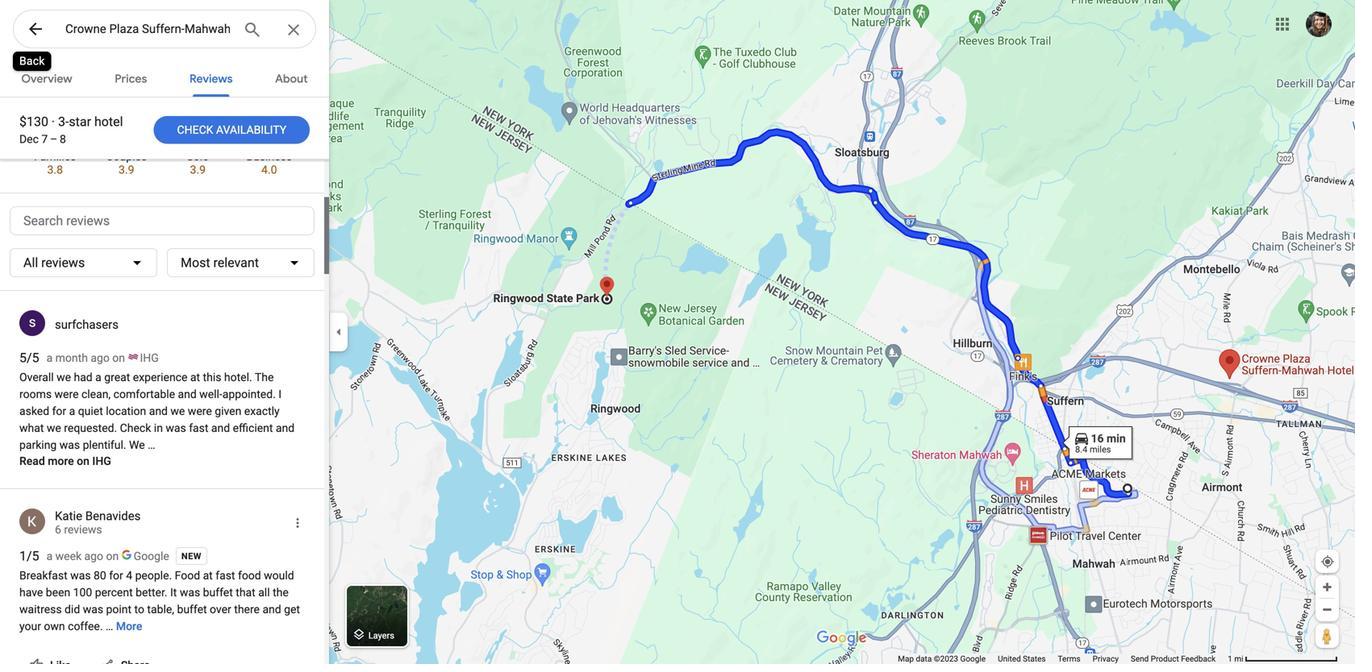 Task type: vqa. For each thing, say whether or not it's contained in the screenshot.
2nd 3.9 from left
yes



Task type: describe. For each thing, give the bounding box(es) containing it.
2 vertical spatial we
[[47, 422, 61, 435]]

clean,
[[81, 388, 111, 401]]

send product feedback
[[1131, 655, 1216, 664]]

map
[[898, 655, 914, 664]]

©2023
[[934, 655, 959, 664]]

quiet
[[78, 405, 103, 418]]

breakfast
[[19, 570, 68, 583]]

and down given
[[211, 422, 230, 435]]

0 vertical spatial ihg
[[140, 352, 159, 365]]

a left 'quiet'
[[69, 405, 75, 418]]

·
[[52, 114, 55, 130]]

reviews inside dropdown button
[[41, 255, 85, 271]]


[[26, 17, 45, 41]]

that
[[236, 587, 256, 600]]

united
[[998, 655, 1021, 664]]

at inside breakfast was 80 for 4 people. food at fast food would have been 100 percent better. it was buffet that all the waitress did was point to table, buffet over there and get your own coffee. …
[[203, 570, 213, 583]]

most relevant button
[[167, 249, 315, 278]]

all
[[23, 255, 38, 271]]

requested.
[[64, 422, 117, 435]]

google maps element
[[0, 0, 1356, 665]]

appointed.
[[223, 388, 276, 401]]

surfchasers button
[[55, 318, 305, 332]]

1 horizontal spatial were
[[188, 405, 212, 418]]

prices button
[[102, 58, 160, 97]]

what
[[19, 422, 44, 435]]

more
[[48, 455, 74, 468]]

reviews inside katie benavides 6 reviews
[[64, 524, 102, 537]]

actions for katie benavides's review image
[[290, 516, 305, 531]]

couples 3.9
[[106, 150, 147, 177]]

star
[[69, 114, 91, 130]]

6
[[55, 524, 61, 537]]

experience
[[133, 371, 188, 384]]

mi
[[1235, 655, 1244, 664]]

efficient
[[233, 422, 273, 435]]

new
[[181, 552, 202, 562]]

1 mi button
[[1228, 655, 1339, 664]]

send product feedback button
[[1131, 654, 1216, 665]]

3.8
[[47, 163, 63, 177]]

on for 1/5
[[106, 550, 119, 563]]

and inside breakfast was 80 for 4 people. food at fast food would have been 100 percent better. it was buffet that all the waitress did was point to table, buffet over there and get your own coffee. …
[[263, 604, 281, 617]]

a left week
[[46, 550, 53, 563]]

solo
[[187, 150, 209, 163]]

month
[[55, 352, 88, 365]]

the
[[273, 587, 289, 600]]

terms
[[1058, 655, 1081, 664]]

at inside overall we had a great experience at this hotel. the rooms were clean, comfortable and well-appointed. i asked for a quiet location and we were given exactly what we requested. check in was fast and efficient and parking was plentiful. we … read more on ihg
[[190, 371, 200, 384]]

ago for 5/5
[[91, 352, 110, 365]]

all
[[258, 587, 270, 600]]

business 4.0
[[246, 150, 292, 177]]

great
[[104, 371, 130, 384]]

availability
[[216, 123, 287, 137]]

check availability link
[[154, 111, 310, 149]]

fast inside overall we had a great experience at this hotel. the rooms were clean, comfortable and well-appointed. i asked for a quiet location and we were given exactly what we requested. check in was fast and efficient and parking was plentiful. we … read more on ihg
[[189, 422, 209, 435]]

breakfast was 80 for 4 people. food at fast food would have been 100 percent better. it was buffet that all the waitress did was point to table, buffet over there and get your own coffee. …
[[19, 570, 303, 634]]

parking
[[19, 439, 57, 452]]

waitress
[[19, 604, 62, 617]]

i
[[279, 388, 282, 401]]

feedback
[[1181, 655, 1216, 664]]

states
[[1023, 655, 1046, 664]]

was up 100
[[70, 570, 91, 583]]

a week ago on
[[46, 550, 122, 563]]

1
[[1228, 655, 1233, 664]]

0 horizontal spatial were
[[54, 388, 79, 401]]

7 – 8
[[41, 133, 66, 146]]

business
[[246, 150, 292, 163]]

benavides
[[85, 510, 141, 524]]

collapse side panel image
[[330, 324, 348, 341]]

… inside overall we had a great experience at this hotel. the rooms were clean, comfortable and well-appointed. i asked for a quiet location and we were given exactly what we requested. check in was fast and efficient and parking was plentiful. we … read more on ihg
[[148, 439, 155, 452]]

overview
[[21, 72, 72, 86]]

all reviews
[[23, 255, 85, 271]]

we
[[129, 439, 145, 452]]

in
[[154, 422, 163, 435]]

0 vertical spatial we
[[57, 371, 71, 384]]

terms button
[[1058, 654, 1081, 665]]

check availability
[[177, 123, 287, 137]]

1 mi
[[1228, 655, 1244, 664]]

show street view coverage image
[[1316, 625, 1339, 649]]

had
[[74, 371, 93, 384]]

crowne plaza suffern-mahwah hotel & conference center, an ihg hotel. koi lounge & flagstone restaurant main content
[[0, 58, 329, 665]]

on inside overall we had a great experience at this hotel. the rooms were clean, comfortable and well-appointed. i asked for a quiet location and we were given exactly what we requested. check in was fast and efficient and parking was plentiful. we … read more on ihg
[[77, 455, 89, 468]]

check
[[120, 422, 151, 435]]

united states button
[[998, 654, 1046, 665]]

surfchasers
[[55, 318, 119, 332]]

more
[[116, 621, 142, 634]]

katie benavides 6 reviews
[[55, 510, 141, 537]]

own
[[44, 621, 65, 634]]

and up the in
[[149, 405, 168, 418]]

hotel.
[[224, 371, 252, 384]]

it
[[170, 587, 177, 600]]

80
[[94, 570, 106, 583]]



Task type: locate. For each thing, give the bounding box(es) containing it.
4
[[126, 570, 132, 583]]

about button
[[262, 58, 321, 97]]

week
[[55, 550, 82, 563]]

3.9
[[119, 163, 134, 177], [190, 163, 206, 177]]

was right the in
[[166, 422, 186, 435]]

was up the more
[[60, 439, 80, 452]]

send
[[1131, 655, 1149, 664]]

rooms
[[19, 388, 52, 401]]

food
[[238, 570, 261, 583]]

for left "4"
[[109, 570, 123, 583]]

more button
[[116, 608, 142, 647]]

check
[[177, 123, 213, 137]]

1 horizontal spatial at
[[203, 570, 213, 583]]

on up 80
[[106, 550, 119, 563]]

coffee.
[[68, 621, 103, 634]]

0 horizontal spatial ihg
[[92, 455, 111, 468]]

photo of surfchasers image
[[19, 311, 45, 336]]

on right the more
[[77, 455, 89, 468]]

for inside overall we had a great experience at this hotel. the rooms were clean, comfortable and well-appointed. i asked for a quiet location and we were given exactly what we requested. check in was fast and efficient and parking was plentiful. we … read more on ihg
[[52, 405, 66, 418]]

most relevant
[[181, 255, 259, 271]]

1 vertical spatial on
[[77, 455, 89, 468]]

fast inside breakfast was 80 for 4 people. food at fast food would have been 100 percent better. it was buffet that all the waitress did was point to table, buffet over there and get your own coffee. …
[[216, 570, 235, 583]]

zoom in image
[[1322, 582, 1334, 594]]

food
[[175, 570, 200, 583]]

3.9 down hotel
[[119, 163, 134, 177]]

katie
[[55, 510, 82, 524]]

5/5
[[19, 351, 39, 366]]

we left the had at bottom left
[[57, 371, 71, 384]]

the
[[255, 371, 274, 384]]

0 vertical spatial …
[[148, 439, 155, 452]]

2 vertical spatial on
[[106, 550, 119, 563]]

and down exactly at the bottom of the page
[[276, 422, 295, 435]]

would
[[264, 570, 294, 583]]

location
[[106, 405, 146, 418]]

people.
[[135, 570, 172, 583]]

zoom out image
[[1322, 604, 1334, 616]]

did
[[65, 604, 80, 617]]

0 vertical spatial were
[[54, 388, 79, 401]]

0 vertical spatial reviews
[[41, 255, 85, 271]]

show your location image
[[1321, 555, 1335, 570]]

ihg
[[140, 352, 159, 365], [92, 455, 111, 468]]

on for 5/5
[[112, 352, 125, 365]]

reviews right 6
[[64, 524, 102, 537]]

for right asked
[[52, 405, 66, 418]]

$130 · 3-star hotel dec 7 – 8
[[19, 114, 123, 146]]

 button
[[13, 10, 58, 52]]

a month ago on
[[46, 352, 128, 365]]

all reviews button
[[10, 249, 157, 278]]

none field inside crowne plaza suffern-mahwah hotel… field
[[65, 19, 230, 39]]

a right the had at bottom left
[[95, 371, 101, 384]]

tab list inside google maps element
[[0, 58, 329, 97]]

couples
[[106, 150, 147, 163]]

ihg up experience
[[140, 352, 159, 365]]

1 horizontal spatial fast
[[216, 570, 235, 583]]

read
[[19, 455, 45, 468]]

at left the this at the left bottom of the page
[[190, 371, 200, 384]]

we down comfortable on the bottom of the page
[[171, 405, 185, 418]]

hotel
[[94, 114, 123, 130]]

most
[[181, 255, 210, 271]]

1/5
[[19, 549, 39, 564]]

1 vertical spatial ago
[[84, 550, 103, 563]]

was right it
[[180, 587, 200, 600]]

privacy
[[1093, 655, 1119, 664]]

0 horizontal spatial for
[[52, 405, 66, 418]]

this
[[203, 371, 221, 384]]

reviews button
[[177, 58, 246, 97]]

1 vertical spatial reviews
[[64, 524, 102, 537]]

at
[[190, 371, 200, 384], [203, 570, 213, 583]]


[[352, 627, 366, 644]]

3.9 for solo 3.9
[[190, 163, 206, 177]]

1 3.9 from the left
[[119, 163, 134, 177]]

… inside breakfast was 80 for 4 people. food at fast food would have been 100 percent better. it was buffet that all the waitress did was point to table, buffet over there and get your own coffee. …
[[106, 621, 113, 634]]

0 vertical spatial for
[[52, 405, 66, 418]]

to
[[134, 604, 144, 617]]

1 vertical spatial ihg
[[92, 455, 111, 468]]

were
[[54, 388, 79, 401], [188, 405, 212, 418]]

ago for 1/5
[[84, 550, 103, 563]]

were down well-
[[188, 405, 212, 418]]

photo of katie benavides image
[[19, 509, 45, 535]]

1 horizontal spatial for
[[109, 570, 123, 583]]

united states
[[998, 655, 1046, 664]]

was
[[166, 422, 186, 435], [60, 439, 80, 452], [70, 570, 91, 583], [180, 587, 200, 600], [83, 604, 103, 617]]

buffet
[[203, 587, 233, 600], [177, 604, 207, 617]]

google right the '©2023'
[[961, 655, 986, 664]]

3.9 for couples 3.9
[[119, 163, 134, 177]]

1 vertical spatial at
[[203, 570, 213, 583]]

0 horizontal spatial google
[[134, 550, 169, 563]]

0 vertical spatial fast
[[189, 422, 209, 435]]

Crowne Plaza Suffern-Mahwah Hotel… field
[[13, 10, 316, 49]]

well-
[[199, 388, 223, 401]]

0 horizontal spatial at
[[190, 371, 200, 384]]

3.9 down "check"
[[190, 163, 206, 177]]

1 vertical spatial for
[[109, 570, 123, 583]]

fast left food
[[216, 570, 235, 583]]

and left well-
[[178, 388, 197, 401]]

families
[[34, 150, 76, 163]]

3.9 inside couples 3.9
[[119, 163, 134, 177]]

none text field inside crowne plaza suffern-mahwah hotel & conference center, an ihg hotel. koi lounge & flagstone restaurant main content
[[10, 207, 315, 236]]

was up coffee.
[[83, 604, 103, 617]]

comfortable
[[113, 388, 175, 401]]

on up great
[[112, 352, 125, 365]]

relevant
[[213, 255, 259, 271]]

better.
[[136, 587, 167, 600]]

dec
[[19, 133, 39, 146]]

0 vertical spatial google
[[134, 550, 169, 563]]

and down all
[[263, 604, 281, 617]]

0 vertical spatial on
[[112, 352, 125, 365]]

… down point
[[106, 621, 113, 634]]

footer
[[898, 654, 1228, 665]]

1 vertical spatial …
[[106, 621, 113, 634]]

google
[[134, 550, 169, 563], [961, 655, 986, 664]]

map data ©2023 google
[[898, 655, 986, 664]]

on
[[112, 352, 125, 365], [77, 455, 89, 468], [106, 550, 119, 563]]

tab list containing overview
[[0, 58, 329, 97]]

3.9 inside solo 3.9
[[190, 163, 206, 177]]

0 horizontal spatial …
[[106, 621, 113, 634]]

footer containing map data ©2023 google
[[898, 654, 1228, 665]]

ago
[[91, 352, 110, 365], [84, 550, 103, 563]]

1 vertical spatial buffet
[[177, 604, 207, 617]]

google inside footer
[[961, 655, 986, 664]]

for
[[52, 405, 66, 418], [109, 570, 123, 583]]

google account: giulia masi  
(giulia.masi@adept.ai) image
[[1306, 11, 1332, 37]]

4.0
[[261, 163, 277, 177]]

overview button
[[8, 58, 85, 97]]

…
[[148, 439, 155, 452], [106, 621, 113, 634]]

get
[[284, 604, 300, 617]]

0 vertical spatial buffet
[[203, 587, 233, 600]]

about
[[275, 72, 308, 86]]

… right we
[[148, 439, 155, 452]]

None text field
[[10, 207, 315, 236]]

have
[[19, 587, 43, 600]]

1 horizontal spatial google
[[961, 655, 986, 664]]

0 horizontal spatial fast
[[189, 422, 209, 435]]

been
[[46, 587, 70, 600]]

google up people. at bottom left
[[134, 550, 169, 563]]

0 horizontal spatial 3.9
[[119, 163, 134, 177]]

ago up the had at bottom left
[[91, 352, 110, 365]]

families 3.8
[[34, 150, 76, 177]]

tab list
[[0, 58, 329, 97]]

at right food at left
[[203, 570, 213, 583]]

percent
[[95, 587, 133, 600]]

1 vertical spatial fast
[[216, 570, 235, 583]]

None field
[[65, 19, 230, 39]]

were down the had at bottom left
[[54, 388, 79, 401]]

0 vertical spatial ago
[[91, 352, 110, 365]]

google inside crowne plaza suffern-mahwah hotel & conference center, an ihg hotel. koi lounge & flagstone restaurant main content
[[134, 550, 169, 563]]

2 3.9 from the left
[[190, 163, 206, 177]]

ihg inside overall we had a great experience at this hotel. the rooms were clean, comfortable and well-appointed. i asked for a quiet location and we were given exactly what we requested. check in was fast and efficient and parking was plentiful. we … read more on ihg
[[92, 455, 111, 468]]

 layers
[[352, 627, 394, 644]]

 search field
[[13, 10, 316, 52]]

footer inside google maps element
[[898, 654, 1228, 665]]

table,
[[147, 604, 174, 617]]

1 horizontal spatial ihg
[[140, 352, 159, 365]]

solo 3.9
[[187, 150, 209, 177]]

overall we had a great experience at this hotel. the rooms were clean, comfortable and well-appointed. i asked for a quiet location and we were given exactly what we requested. check in was fast and efficient and parking was plentiful. we … read more on ihg
[[19, 371, 297, 468]]

1 vertical spatial we
[[171, 405, 185, 418]]

for inside breakfast was 80 for 4 people. food at fast food would have been 100 percent better. it was buffet that all the waitress did was point to table, buffet over there and get your own coffee. …
[[109, 570, 123, 583]]

given
[[215, 405, 242, 418]]

1 horizontal spatial 3.9
[[190, 163, 206, 177]]

we right what
[[47, 422, 61, 435]]

product
[[1151, 655, 1179, 664]]

1 horizontal spatial …
[[148, 439, 155, 452]]

buffet up over
[[203, 587, 233, 600]]

fast down well-
[[189, 422, 209, 435]]

ihg down plentiful.
[[92, 455, 111, 468]]

layers
[[369, 631, 394, 641]]

prices
[[115, 72, 147, 86]]

1 vertical spatial were
[[188, 405, 212, 418]]

privacy button
[[1093, 654, 1119, 665]]

a right 5/5 in the bottom of the page
[[46, 352, 53, 365]]

1 vertical spatial google
[[961, 655, 986, 664]]

0 vertical spatial at
[[190, 371, 200, 384]]

exactly
[[244, 405, 280, 418]]

over
[[210, 604, 231, 617]]

reviews right all
[[41, 255, 85, 271]]

buffet left over
[[177, 604, 207, 617]]

ago up 80
[[84, 550, 103, 563]]



